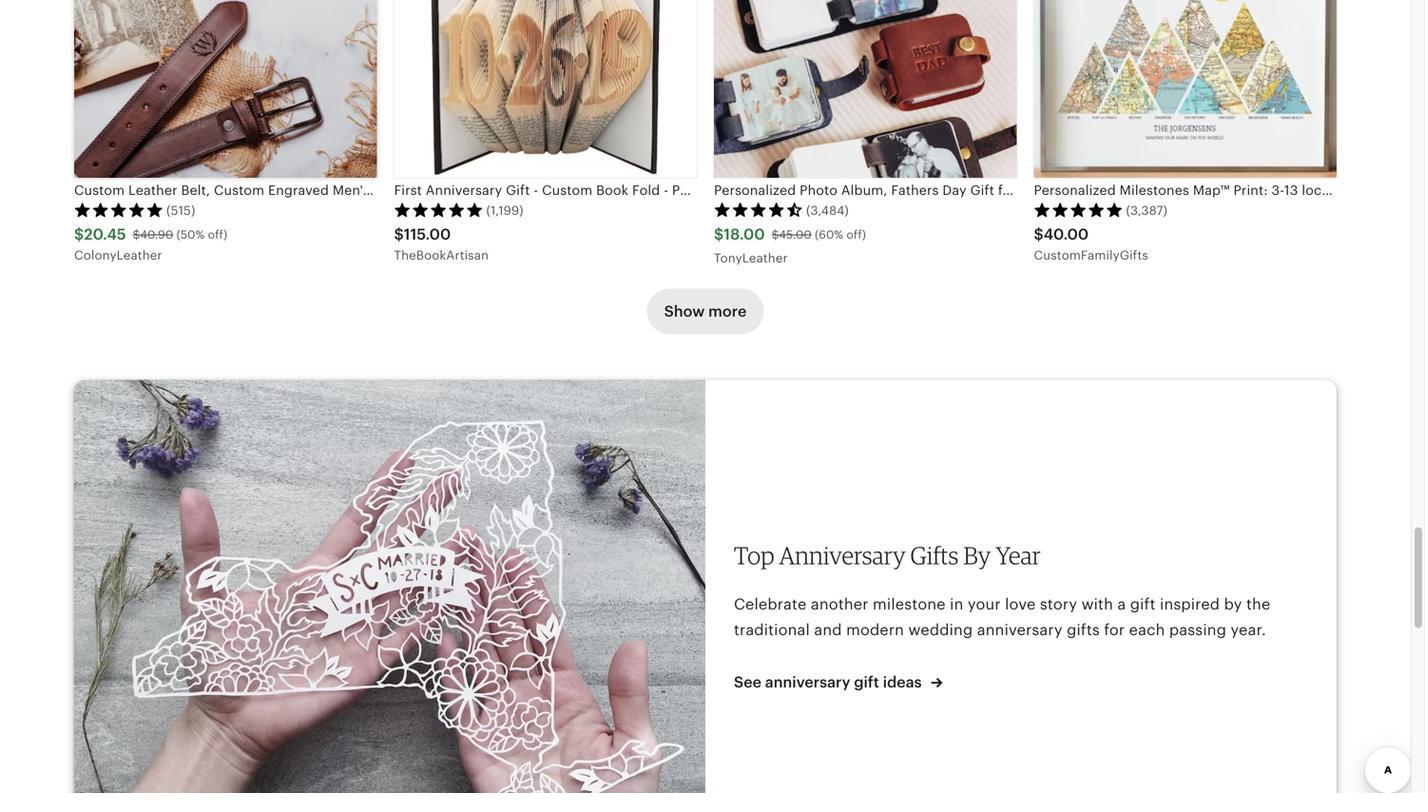 Task type: locate. For each thing, give the bounding box(es) containing it.
$ inside $ 40.00 customfamilygifts
[[1035, 226, 1044, 243]]

anniversary down and
[[766, 674, 851, 691]]

1 5 out of 5 stars image from the left
[[74, 202, 164, 218]]

5 out of 5 stars image for 115.00
[[394, 202, 484, 218]]

40.90
[[140, 228, 173, 241]]

custom leather belt, custom engraved men's belt, anniversary gift for husband, christmas gift for him, boyfriend christmas gift ideas image
[[74, 0, 377, 178]]

celebrate
[[734, 596, 807, 613]]

gift
[[1131, 596, 1156, 613], [855, 674, 880, 691]]

off) inside the $ 18.00 $ 45.00 (60% off)
[[847, 228, 867, 241]]

5 out of 5 stars image up 20.45 at the left
[[74, 202, 164, 218]]

2 5 out of 5 stars image from the left
[[394, 202, 484, 218]]

and
[[815, 622, 843, 639]]

celebrate another milestone in your love story with a gift inspired by the traditional and modern wedding anniversary gifts for each passing year.
[[734, 596, 1271, 639]]

personalized milestones map™ print: 3-13 locations mountain wall art - custom travel poster, wedding gift & anniversary gift for couples image
[[1035, 0, 1337, 178]]

gift right a
[[1131, 596, 1156, 613]]

0 vertical spatial gift
[[1131, 596, 1156, 613]]

(1,199)
[[487, 204, 524, 218]]

$ inside $ 115.00 thebookartisan
[[394, 226, 404, 243]]

customfamilygifts
[[1035, 248, 1149, 262]]

off) for 20.45
[[208, 228, 228, 241]]

$ for 20.45
[[74, 226, 84, 243]]

0 vertical spatial anniversary
[[978, 622, 1063, 639]]

passing
[[1170, 622, 1227, 639]]

the
[[1247, 596, 1271, 613]]

see anniversary gift ideas image
[[74, 380, 706, 793]]

$ for 115.00
[[394, 226, 404, 243]]

5 out of 5 stars image
[[74, 202, 164, 218], [394, 202, 484, 218], [1035, 202, 1124, 218]]

anniversary
[[780, 541, 906, 570]]

another
[[811, 596, 869, 613]]

(50%
[[177, 228, 205, 241]]

$
[[74, 226, 84, 243], [394, 226, 404, 243], [714, 226, 724, 243], [1035, 226, 1044, 243], [133, 228, 140, 241], [772, 228, 779, 241]]

off) inside $ 20.45 $ 40.90 (50% off) colonyleather
[[208, 228, 228, 241]]

2 off) from the left
[[847, 228, 867, 241]]

year.
[[1231, 622, 1267, 639]]

wedding
[[909, 622, 973, 639]]

2 horizontal spatial 5 out of 5 stars image
[[1035, 202, 1124, 218]]

gift left ideas
[[855, 674, 880, 691]]

5 out of 5 stars image up "115.00"
[[394, 202, 484, 218]]

0 horizontal spatial off)
[[208, 228, 228, 241]]

1 off) from the left
[[208, 228, 228, 241]]

off) right '(50%'
[[208, 228, 228, 241]]

(515)
[[166, 204, 195, 218]]

modern
[[847, 622, 905, 639]]

off) right (60%
[[847, 228, 867, 241]]

20.45
[[84, 226, 126, 243]]

1 horizontal spatial 5 out of 5 stars image
[[394, 202, 484, 218]]

$ 20.45 $ 40.90 (50% off) colonyleather
[[74, 226, 228, 262]]

anniversary down love
[[978, 622, 1063, 639]]

in
[[950, 596, 964, 613]]

0 horizontal spatial anniversary
[[766, 674, 851, 691]]

love
[[1006, 596, 1036, 613]]

5 out of 5 stars image up 40.00
[[1035, 202, 1124, 218]]

milestone
[[873, 596, 946, 613]]

for
[[1105, 622, 1126, 639]]

ideas
[[883, 674, 922, 691]]

show more
[[665, 303, 747, 320]]

anniversary
[[978, 622, 1063, 639], [766, 674, 851, 691]]

1 horizontal spatial gift
[[1131, 596, 1156, 613]]

3 5 out of 5 stars image from the left
[[1035, 202, 1124, 218]]

0 horizontal spatial 5 out of 5 stars image
[[74, 202, 164, 218]]

(3,387)
[[1127, 204, 1168, 218]]

1 vertical spatial gift
[[855, 674, 880, 691]]

off)
[[208, 228, 228, 241], [847, 228, 867, 241]]

(60%
[[815, 228, 844, 241]]

1 horizontal spatial off)
[[847, 228, 867, 241]]

1 horizontal spatial anniversary
[[978, 622, 1063, 639]]

$ inside the $ 18.00 $ 45.00 (60% off)
[[772, 228, 779, 241]]



Task type: describe. For each thing, give the bounding box(es) containing it.
thebookartisan
[[394, 248, 489, 262]]

18.00
[[724, 226, 765, 243]]

$ 18.00 $ 45.00 (60% off)
[[714, 226, 867, 243]]

gifts
[[911, 541, 959, 570]]

show more link
[[647, 289, 764, 335]]

gift inside celebrate another milestone in your love story with a gift inspired by the traditional and modern wedding anniversary gifts for each passing year.
[[1131, 596, 1156, 613]]

5 out of 5 stars image for 20.45
[[74, 202, 164, 218]]

$ for 18.00
[[714, 226, 724, 243]]

see anniversary gift ideas
[[734, 674, 926, 691]]

by
[[964, 541, 992, 570]]

first anniversary gift - custom book fold - paper anniversary - gift for him her - boyfriend - girlfriend image
[[394, 0, 697, 178]]

a
[[1118, 596, 1127, 613]]

40.00
[[1044, 226, 1089, 243]]

$ 40.00 customfamilygifts
[[1035, 226, 1149, 262]]

$ for 40.00
[[1035, 226, 1044, 243]]

(3,484)
[[807, 204, 849, 218]]

inspired
[[1161, 596, 1221, 613]]

45.00
[[779, 228, 812, 241]]

115.00
[[404, 226, 451, 243]]

5 out of 5 stars image for 40.00
[[1035, 202, 1124, 218]]

anniversary inside celebrate another milestone in your love story with a gift inspired by the traditional and modern wedding anniversary gifts for each passing year.
[[978, 622, 1063, 639]]

more
[[709, 303, 747, 320]]

each
[[1130, 622, 1166, 639]]

gifts
[[1067, 622, 1101, 639]]

top anniversary gifts by year
[[734, 541, 1041, 570]]

$ 115.00 thebookartisan
[[394, 226, 489, 262]]

tonyleather
[[714, 251, 788, 265]]

see anniversary gift ideas link
[[734, 672, 943, 693]]

top
[[734, 541, 775, 570]]

by
[[1225, 596, 1243, 613]]

personalized photo album, fathers day gift for dad,  mini photo album, anniversary gift, mom gift, unique gift, custom gift for her image
[[714, 0, 1017, 178]]

story
[[1041, 596, 1078, 613]]

4.5 out of 5 stars image
[[714, 202, 804, 218]]

0 horizontal spatial gift
[[855, 674, 880, 691]]

see
[[734, 674, 762, 691]]

show
[[665, 303, 705, 320]]

year
[[996, 541, 1041, 570]]

colonyleather
[[74, 248, 162, 262]]

your
[[968, 596, 1001, 613]]

with
[[1082, 596, 1114, 613]]

1 vertical spatial anniversary
[[766, 674, 851, 691]]

off) for 18.00
[[847, 228, 867, 241]]

traditional
[[734, 622, 810, 639]]



Task type: vqa. For each thing, say whether or not it's contained in the screenshot.
leftmost from
no



